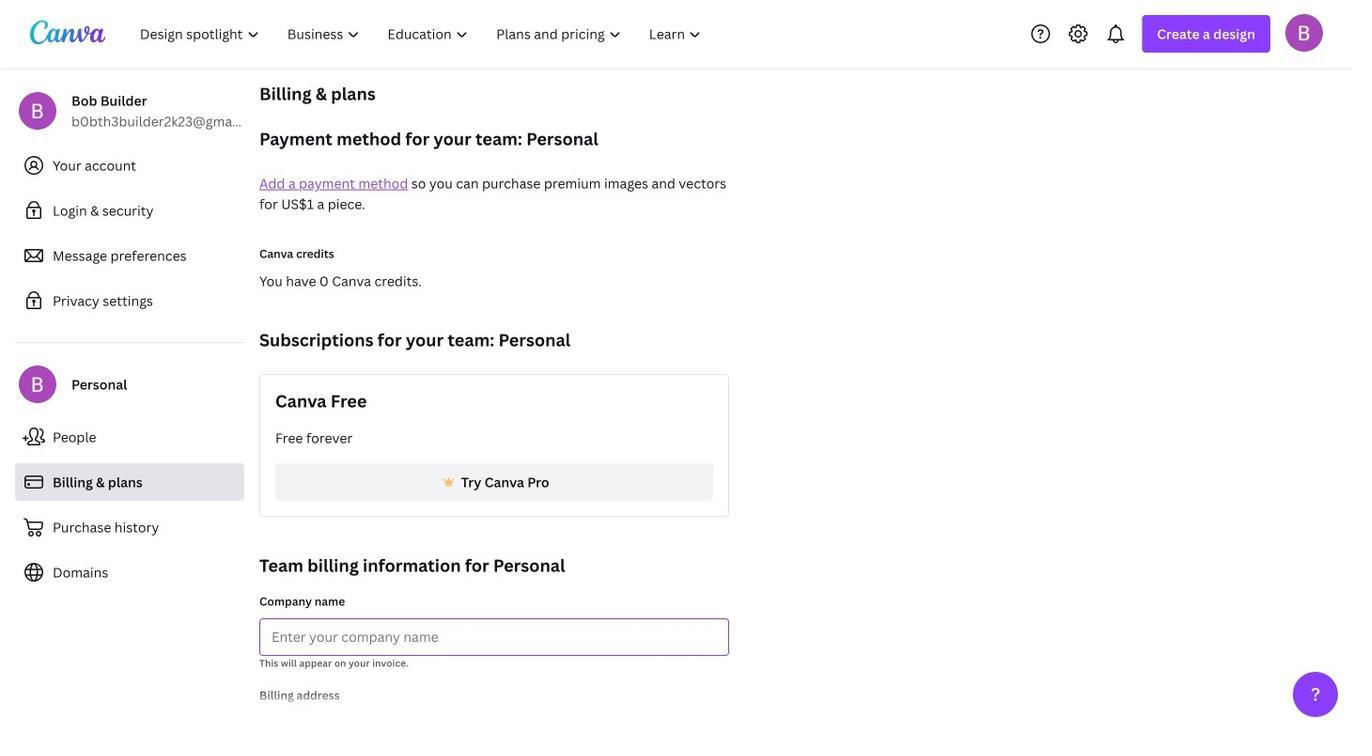 Task type: describe. For each thing, give the bounding box(es) containing it.
bob builder image
[[1286, 14, 1324, 51]]



Task type: locate. For each thing, give the bounding box(es) containing it.
top level navigation element
[[128, 15, 718, 53]]

Enter your company name text field
[[272, 620, 717, 655]]



Task type: vqa. For each thing, say whether or not it's contained in the screenshot.
Bob Builder 'icon'
yes



